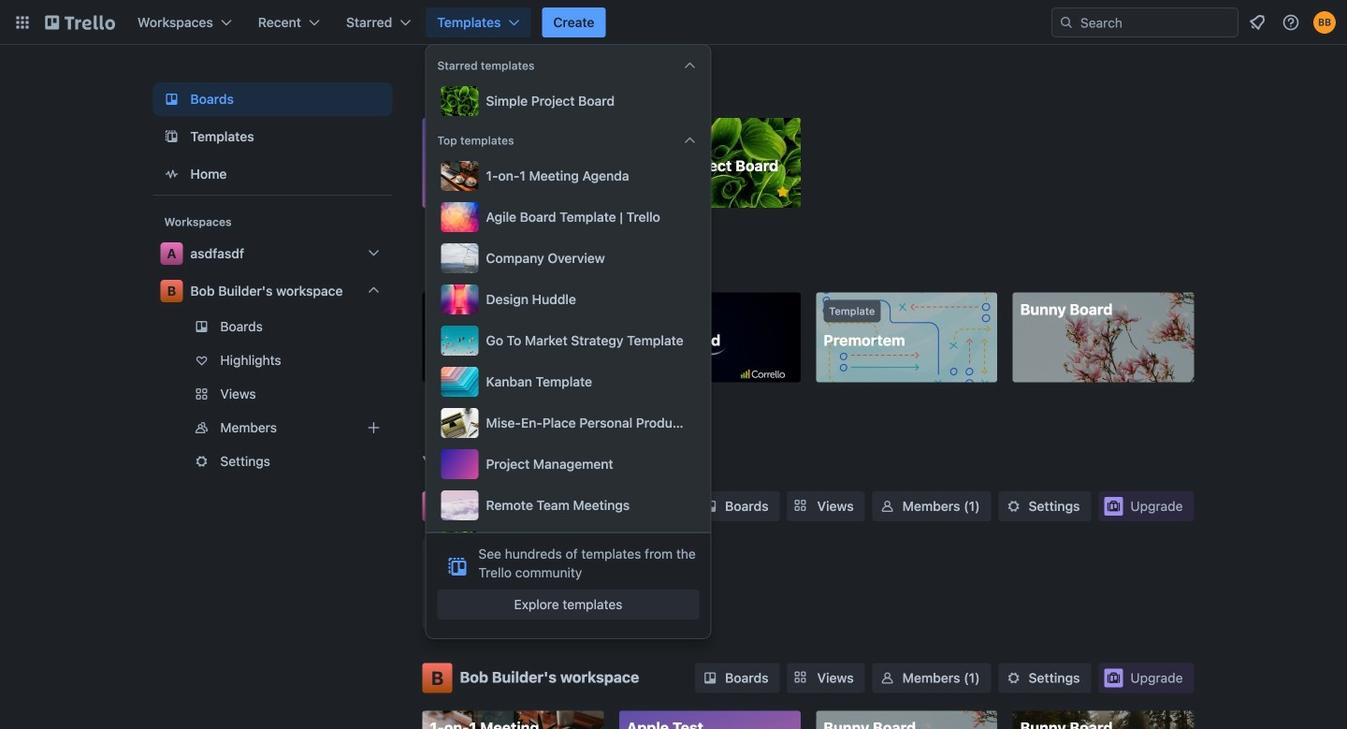 Task type: vqa. For each thing, say whether or not it's contained in the screenshot.
right be
no



Task type: describe. For each thing, give the bounding box(es) containing it.
board image
[[161, 88, 183, 110]]

search image
[[1059, 15, 1074, 30]]

click to unstar this board. it will be removed from your starred list. image
[[775, 183, 792, 200]]

bob builder (bobbuilder40) image
[[1314, 11, 1336, 34]]

template board image
[[161, 125, 183, 148]]

open information menu image
[[1282, 13, 1301, 32]]

collapse image
[[683, 133, 698, 148]]

primary element
[[0, 0, 1348, 45]]



Task type: locate. For each thing, give the bounding box(es) containing it.
1 sm image from the left
[[701, 669, 720, 687]]

2 sm image from the left
[[1005, 669, 1023, 687]]

1 horizontal spatial sm image
[[1005, 669, 1023, 687]]

sm image
[[701, 497, 720, 516], [878, 497, 897, 516], [1005, 497, 1023, 516], [878, 669, 897, 687]]

menu
[[438, 157, 700, 603]]

Search field
[[1074, 9, 1238, 36]]

collapse image
[[683, 58, 698, 73]]

0 horizontal spatial sm image
[[701, 669, 720, 687]]

0 notifications image
[[1247, 11, 1269, 34]]

sm image
[[701, 669, 720, 687], [1005, 669, 1023, 687]]

back to home image
[[45, 7, 115, 37]]

add image
[[363, 416, 385, 439]]

home image
[[161, 163, 183, 185]]



